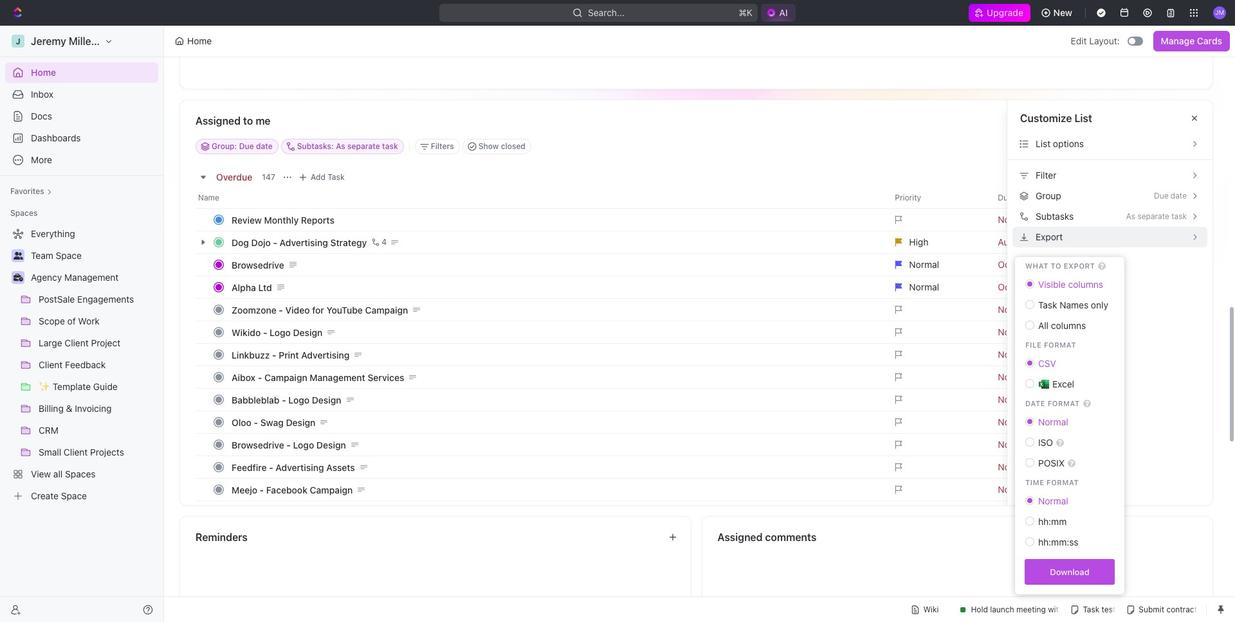 Task type: locate. For each thing, give the bounding box(es) containing it.
assigned comments
[[718, 532, 817, 544]]

- left the print
[[272, 350, 276, 361]]

design inside 'link'
[[286, 417, 316, 428]]

browsedrive down dojo at the top left of the page
[[232, 260, 284, 271]]

1 vertical spatial normal button
[[1020, 492, 1120, 512]]

date format
[[1026, 400, 1080, 408]]

0 horizontal spatial to
[[243, 115, 253, 127]]

- right the aibox
[[258, 372, 262, 383]]

2 horizontal spatial campaign
[[365, 305, 408, 316]]

ltd
[[258, 282, 272, 293]]

for
[[312, 305, 324, 316]]

1 vertical spatial to
[[1051, 262, 1062, 270]]

design down video
[[293, 327, 323, 338]]

columns inside button
[[1068, 279, 1103, 290]]

campaign up babbleblab - logo design
[[264, 372, 307, 383]]

file format
[[1026, 341, 1077, 349]]

oloo - swag design
[[232, 417, 316, 428]]

customize up date
[[1154, 141, 1199, 152]]

1 vertical spatial normal
[[1038, 496, 1069, 507]]

- right wikido
[[263, 327, 267, 338]]

campaign inside zoomzone - video for youtube campaign link
[[365, 305, 408, 316]]

spaces
[[10, 208, 38, 218]]

1 horizontal spatial to
[[1051, 262, 1062, 270]]

0 vertical spatial list
[[1075, 113, 1092, 124]]

normal down time format
[[1038, 496, 1069, 507]]

task down "visible"
[[1038, 300, 1057, 311]]

4
[[382, 237, 387, 247]]

alpha ltd link
[[228, 278, 885, 297]]

- for meejo
[[260, 485, 264, 496]]

- left video
[[279, 305, 283, 316]]

0 horizontal spatial assigned
[[196, 115, 241, 127]]

to up "visible"
[[1051, 262, 1062, 270]]

favorites
[[10, 187, 44, 196]]

0 vertical spatial campaign
[[365, 305, 408, 316]]

design up assets
[[317, 440, 346, 451]]

management
[[64, 272, 119, 283], [310, 372, 365, 383]]

design down aibox - campaign management services
[[312, 395, 341, 406]]

docs link
[[5, 106, 158, 127]]

columns down task names only button
[[1051, 320, 1086, 331]]

business time image
[[13, 274, 23, 282]]

design for oloo - swag design
[[286, 417, 316, 428]]

- up feedfire - advertising assets
[[287, 440, 291, 451]]

search...
[[588, 7, 625, 18]]

1 vertical spatial customize
[[1154, 141, 1199, 152]]

1 vertical spatial assigned
[[718, 532, 763, 544]]

date
[[1171, 191, 1187, 201]]

2 vertical spatial campaign
[[310, 485, 353, 496]]

1 horizontal spatial campaign
[[310, 485, 353, 496]]

list up the search tasks... "text field"
[[1075, 113, 1092, 124]]

design
[[293, 327, 323, 338], [312, 395, 341, 406], [286, 417, 316, 428], [317, 440, 346, 451]]

logo up feedfire - advertising assets
[[293, 440, 314, 451]]

comments
[[765, 532, 817, 544]]

export
[[1064, 262, 1095, 270]]

advertising for -
[[280, 237, 328, 248]]

export button
[[1015, 227, 1205, 248]]

- right meejo
[[260, 485, 264, 496]]

customize inside button
[[1154, 141, 1199, 152]]

normal button down time format
[[1020, 492, 1120, 512]]

1 vertical spatial home
[[31, 67, 56, 78]]

1 normal from the top
[[1038, 417, 1069, 428]]

0 vertical spatial assigned
[[196, 115, 241, 127]]

youtube
[[327, 305, 363, 316]]

review
[[232, 215, 262, 226]]

- for linkbuzz
[[272, 350, 276, 361]]

logo inside browsedrive - logo design link
[[293, 440, 314, 451]]

download button
[[1025, 560, 1115, 586]]

2 vertical spatial advertising
[[276, 462, 324, 473]]

facebook
[[266, 485, 308, 496]]

me
[[256, 115, 271, 127]]

assigned left comments
[[718, 532, 763, 544]]

format for time format
[[1047, 479, 1079, 487]]

1 horizontal spatial list
[[1075, 113, 1092, 124]]

new button
[[1036, 3, 1080, 23]]

babbleblab
[[232, 395, 280, 406]]

logo inside wikido - logo design link
[[270, 327, 291, 338]]

to left the me
[[243, 115, 253, 127]]

format down posix button
[[1047, 479, 1079, 487]]

agency management link
[[31, 268, 156, 288]]

to
[[243, 115, 253, 127], [1051, 262, 1062, 270]]

logo down aibox - campaign management services
[[289, 395, 310, 406]]

oloo
[[232, 417, 252, 428]]

design for babbleblab - logo design
[[312, 395, 341, 406]]

0 vertical spatial normal
[[1038, 417, 1069, 428]]

oloo - swag design link
[[228, 413, 885, 432]]

campaign inside aibox - campaign management services link
[[264, 372, 307, 383]]

0 vertical spatial management
[[64, 272, 119, 283]]

normal down date format
[[1038, 417, 1069, 428]]

assigned
[[196, 115, 241, 127], [718, 532, 763, 544]]

normal button down date format
[[1020, 412, 1120, 433]]

format
[[1048, 400, 1080, 408], [1047, 479, 1079, 487]]

customize list
[[1020, 113, 1092, 124]]

meejo - facebook campaign link
[[228, 481, 885, 500]]

list options button
[[1015, 134, 1205, 154]]

0 horizontal spatial task
[[328, 172, 345, 182]]

logo
[[270, 327, 291, 338], [289, 395, 310, 406], [293, 440, 314, 451]]

hh:mm:ss
[[1038, 537, 1079, 548]]

management left services
[[310, 372, 365, 383]]

browsedrive for browsedrive
[[232, 260, 284, 271]]

dojo
[[251, 237, 271, 248]]

home
[[187, 35, 212, 46], [31, 67, 56, 78]]

1 horizontal spatial task
[[1038, 300, 1057, 311]]

0 horizontal spatial campaign
[[264, 372, 307, 383]]

- for feedfire
[[269, 462, 273, 473]]

logo for browsedrive
[[293, 440, 314, 451]]

0 vertical spatial normal button
[[1020, 412, 1120, 433]]

task right add
[[328, 172, 345, 182]]

edit
[[1071, 35, 1087, 46]]

- up oloo - swag design
[[282, 395, 286, 406]]

dashboards
[[31, 133, 81, 143]]

linkbuzz - print advertising link
[[228, 346, 885, 364]]

feedfire - advertising assets link
[[228, 458, 885, 477]]

- for browsedrive
[[287, 440, 291, 451]]

0 vertical spatial logo
[[270, 327, 291, 338]]

- inside 'link'
[[254, 417, 258, 428]]

browsedrive - logo design link
[[228, 436, 885, 455]]

layout:
[[1089, 35, 1120, 46]]

add task button
[[295, 170, 350, 185]]

advertising up aibox - campaign management services
[[301, 350, 350, 361]]

0 vertical spatial home
[[187, 35, 212, 46]]

logo inside babbleblab - logo design link
[[289, 395, 310, 406]]

to for what
[[1051, 262, 1062, 270]]

2 browsedrive from the top
[[232, 440, 284, 451]]

advertising down "reports"
[[280, 237, 328, 248]]

favorites button
[[5, 184, 57, 199]]

only
[[1091, 300, 1109, 311]]

1 vertical spatial advertising
[[301, 350, 350, 361]]

assigned left the me
[[196, 115, 241, 127]]

0 horizontal spatial list
[[1036, 138, 1051, 149]]

management inside agency management link
[[64, 272, 119, 283]]

0 vertical spatial columns
[[1068, 279, 1103, 290]]

to for assigned
[[243, 115, 253, 127]]

visible columns button
[[1020, 275, 1120, 295]]

assigned for assigned comments
[[718, 532, 763, 544]]

customize
[[1020, 113, 1072, 124], [1154, 141, 1199, 152]]

0 horizontal spatial home
[[31, 67, 56, 78]]

logo up the print
[[270, 327, 291, 338]]

columns down export
[[1068, 279, 1103, 290]]

all columns button
[[1020, 316, 1120, 337]]

browsedrive inside browsedrive - logo design link
[[232, 440, 284, 451]]

csv
[[1038, 358, 1056, 369]]

4 button
[[369, 236, 389, 249]]

1 vertical spatial logo
[[289, 395, 310, 406]]

iso button
[[1020, 433, 1120, 454]]

feedfire
[[232, 462, 267, 473]]

list left options
[[1036, 138, 1051, 149]]

2 vertical spatial logo
[[293, 440, 314, 451]]

1 vertical spatial management
[[310, 372, 365, 383]]

campaign down assets
[[310, 485, 353, 496]]

columns
[[1068, 279, 1103, 290], [1051, 320, 1086, 331]]

logo for babbleblab
[[289, 395, 310, 406]]

normal button
[[1020, 412, 1120, 433], [1020, 492, 1120, 512]]

posix button
[[1020, 454, 1120, 474]]

dog dojo - advertising strategy
[[232, 237, 367, 248]]

due date
[[1154, 191, 1187, 201]]

wikido - logo design
[[232, 327, 323, 338]]

browsedrive up the feedfire on the bottom
[[232, 440, 284, 451]]

format down the excel
[[1048, 400, 1080, 408]]

1 vertical spatial list
[[1036, 138, 1051, 149]]

-
[[273, 237, 277, 248], [279, 305, 283, 316], [263, 327, 267, 338], [272, 350, 276, 361], [258, 372, 262, 383], [282, 395, 286, 406], [254, 417, 258, 428], [287, 440, 291, 451], [269, 462, 273, 473], [260, 485, 264, 496]]

1 vertical spatial columns
[[1051, 320, 1086, 331]]

list options
[[1036, 138, 1084, 149]]

1 horizontal spatial customize
[[1154, 141, 1199, 152]]

browsedrive inside browsedrive link
[[232, 260, 284, 271]]

management right agency
[[64, 272, 119, 283]]

columns inside button
[[1051, 320, 1086, 331]]

0 vertical spatial format
[[1048, 400, 1080, 408]]

1 horizontal spatial management
[[310, 372, 365, 383]]

0 horizontal spatial management
[[64, 272, 119, 283]]

- right the feedfire on the bottom
[[269, 462, 273, 473]]

advertising up meejo - facebook campaign
[[276, 462, 324, 473]]

0 vertical spatial advertising
[[280, 237, 328, 248]]

format for date format
[[1048, 400, 1080, 408]]

campaign right youtube at the left
[[365, 305, 408, 316]]

task
[[328, 172, 345, 182], [1038, 300, 1057, 311]]

dog
[[232, 237, 249, 248]]

1 vertical spatial format
[[1047, 479, 1079, 487]]

time
[[1026, 479, 1045, 487]]

1 vertical spatial browsedrive
[[232, 440, 284, 451]]

- right oloo
[[254, 417, 258, 428]]

1 horizontal spatial assigned
[[718, 532, 763, 544]]

customize up list options
[[1020, 113, 1072, 124]]

0 vertical spatial customize
[[1020, 113, 1072, 124]]

design up browsedrive - logo design
[[286, 417, 316, 428]]

1 browsedrive from the top
[[232, 260, 284, 271]]

0 vertical spatial to
[[243, 115, 253, 127]]

monthly
[[264, 215, 299, 226]]

0 vertical spatial browsedrive
[[232, 260, 284, 271]]

agency
[[31, 272, 62, 283]]

1 vertical spatial campaign
[[264, 372, 307, 383]]

0 horizontal spatial customize
[[1020, 113, 1072, 124]]

- for babbleblab
[[282, 395, 286, 406]]

file
[[1026, 341, 1042, 349]]

1 vertical spatial task
[[1038, 300, 1057, 311]]



Task type: describe. For each thing, give the bounding box(es) containing it.
hh:mm
[[1038, 517, 1067, 528]]

0 vertical spatial task
[[328, 172, 345, 182]]

manage cards button
[[1153, 31, 1230, 51]]

strategy
[[330, 237, 367, 248]]

visible
[[1038, 279, 1066, 290]]

aibox - campaign management services
[[232, 372, 404, 383]]

excel
[[1053, 379, 1074, 390]]

assets
[[326, 462, 355, 473]]

logo for wikido
[[270, 327, 291, 338]]

zoomzone
[[232, 305, 277, 316]]

export
[[1036, 232, 1063, 243]]

design for wikido - logo design
[[293, 327, 323, 338]]

posix
[[1038, 458, 1065, 469]]

reports
[[301, 215, 334, 226]]

home inside sidebar navigation
[[31, 67, 56, 78]]

review monthly reports link
[[228, 211, 885, 229]]

download
[[1050, 567, 1090, 577]]

reminders
[[196, 532, 248, 544]]

assigned to me
[[196, 115, 271, 127]]

excel button
[[1020, 374, 1120, 395]]

inbox link
[[5, 84, 158, 105]]

linkbuzz - print advertising
[[232, 350, 350, 361]]

zoomzone - video for youtube campaign link
[[228, 301, 885, 319]]

services
[[368, 372, 404, 383]]

cards
[[1197, 35, 1222, 46]]

browsedrive for browsedrive - logo design
[[232, 440, 284, 451]]

visible columns
[[1038, 279, 1103, 290]]

⌘k
[[739, 7, 753, 18]]

- for zoomzone
[[279, 305, 283, 316]]

customize button
[[1150, 138, 1203, 156]]

design for browsedrive - logo design
[[317, 440, 346, 451]]

date
[[1026, 400, 1046, 408]]

task names only button
[[1020, 295, 1120, 316]]

all columns
[[1038, 320, 1086, 331]]

- for wikido
[[263, 327, 267, 338]]

export button
[[1015, 227, 1205, 248]]

all
[[1038, 320, 1049, 331]]

meejo - facebook campaign
[[232, 485, 353, 496]]

hh:mm button
[[1020, 512, 1120, 533]]

- for aibox
[[258, 372, 262, 383]]

names
[[1060, 300, 1089, 311]]

sidebar navigation
[[0, 26, 164, 623]]

customize for customize list
[[1020, 113, 1072, 124]]

linkbuzz
[[232, 350, 270, 361]]

swag
[[260, 417, 284, 428]]

feedfire - advertising assets
[[232, 462, 355, 473]]

1 horizontal spatial home
[[187, 35, 212, 46]]

docs
[[31, 111, 52, 122]]

options
[[1053, 138, 1084, 149]]

zoomzone - video for youtube campaign
[[232, 305, 408, 316]]

- for oloo
[[254, 417, 258, 428]]

manage cards
[[1161, 35, 1222, 46]]

1 normal button from the top
[[1020, 412, 1120, 433]]

agency management
[[31, 272, 119, 283]]

alpha
[[232, 282, 256, 293]]

advertising for print
[[301, 350, 350, 361]]

2 normal button from the top
[[1020, 492, 1120, 512]]

review monthly reports
[[232, 215, 334, 226]]

meejo
[[232, 485, 257, 496]]

home link
[[5, 62, 158, 83]]

list inside button
[[1036, 138, 1051, 149]]

campaign inside meejo - facebook campaign link
[[310, 485, 353, 496]]

new
[[1054, 7, 1073, 18]]

manage
[[1161, 35, 1195, 46]]

alpha ltd
[[232, 282, 272, 293]]

babbleblab - logo design link
[[228, 391, 885, 410]]

management inside aibox - campaign management services link
[[310, 372, 365, 383]]

dashboards link
[[5, 128, 158, 149]]

Search tasks... text field
[[1018, 137, 1146, 156]]

add
[[311, 172, 326, 182]]

iso
[[1038, 437, 1053, 448]]

columns for all columns
[[1051, 320, 1086, 331]]

print
[[279, 350, 299, 361]]

upgrade link
[[969, 4, 1031, 22]]

edit layout:
[[1071, 35, 1120, 46]]

add task
[[311, 172, 345, 182]]

147
[[262, 172, 275, 182]]

customize for customize
[[1154, 141, 1199, 152]]

columns for visible columns
[[1068, 279, 1103, 290]]

upgrade
[[987, 7, 1024, 18]]

browsedrive link
[[228, 256, 885, 274]]

aibox - campaign management services link
[[228, 368, 885, 387]]

babbleblab - logo design
[[232, 395, 341, 406]]

assigned for assigned to me
[[196, 115, 241, 127]]

csv button
[[1020, 354, 1120, 374]]

task names only
[[1038, 300, 1109, 311]]

video
[[285, 305, 310, 316]]

- right dojo at the top left of the page
[[273, 237, 277, 248]]

2 normal from the top
[[1038, 496, 1069, 507]]



Task type: vqa. For each thing, say whether or not it's contained in the screenshot.
Alpha Ltd on the left top of page
yes



